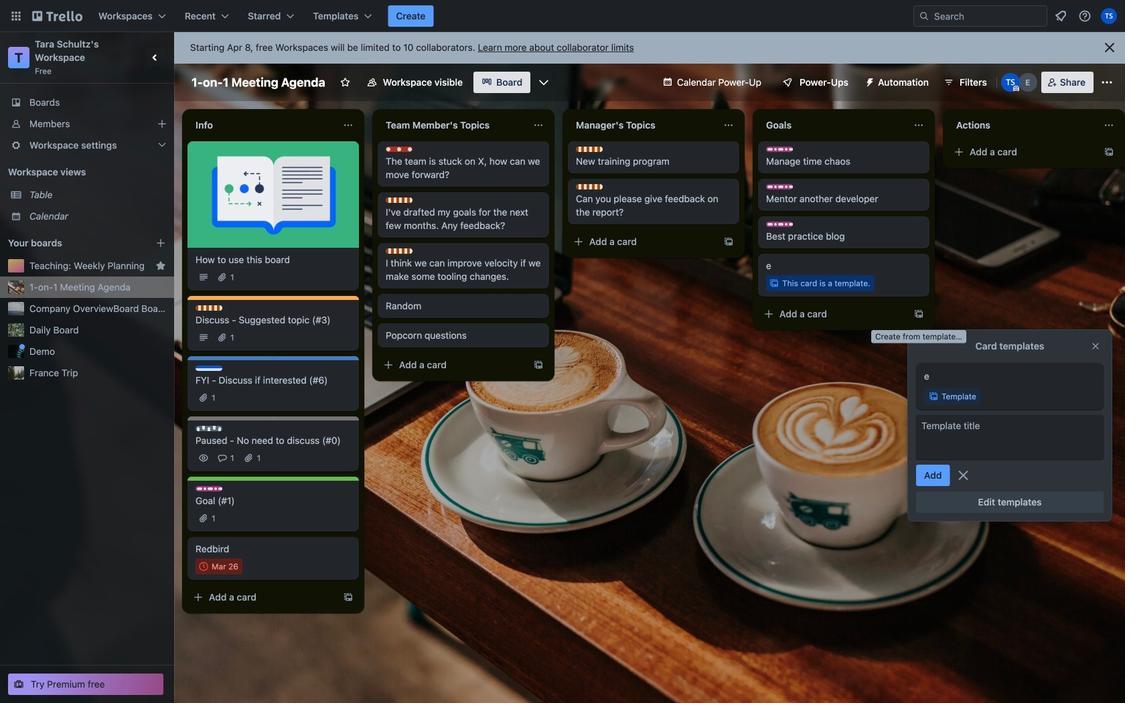 Task type: locate. For each thing, give the bounding box(es) containing it.
search image
[[919, 11, 930, 21]]

None checkbox
[[196, 559, 242, 575]]

customize views image
[[537, 76, 551, 89]]

add board image
[[155, 238, 166, 248]]

color: orange, title: "discuss" element
[[576, 147, 603, 152], [576, 184, 603, 190], [386, 198, 413, 203], [386, 248, 413, 254], [196, 305, 222, 311]]

ethanhunt1 (ethanhunt117) image
[[1019, 73, 1037, 92]]

None text field
[[378, 115, 528, 136], [948, 115, 1098, 136], [378, 115, 528, 136], [948, 115, 1098, 136]]

color: pink, title: "goal" element
[[766, 147, 793, 152], [766, 184, 793, 190], [766, 222, 793, 227], [196, 486, 222, 492]]

None text field
[[188, 115, 338, 136], [568, 115, 718, 136], [758, 115, 908, 136], [188, 115, 338, 136], [568, 115, 718, 136], [758, 115, 908, 136]]

show menu image
[[1100, 76, 1114, 89]]

primary element
[[0, 0, 1125, 32]]

0 notifications image
[[1053, 8, 1069, 24]]

close popover image
[[1090, 341, 1101, 352]]

open information menu image
[[1078, 9, 1092, 23]]

star or unstar board image
[[340, 77, 351, 88]]

back to home image
[[32, 5, 82, 27]]

tooltip
[[871, 330, 966, 343]]

tara schultz (taraschultz7) image
[[1101, 8, 1117, 24]]

create from template… image
[[1104, 147, 1114, 157], [914, 309, 924, 319], [533, 360, 544, 370], [343, 592, 354, 603]]



Task type: describe. For each thing, give the bounding box(es) containing it.
Search field
[[914, 5, 1047, 27]]

tara schultz (taraschultz7) image
[[1001, 73, 1020, 92]]

workspace navigation collapse icon image
[[146, 48, 165, 67]]

your boards with 6 items element
[[8, 235, 135, 251]]

this member is an admin of this board. image
[[1013, 86, 1019, 92]]

color: black, title: "paused" element
[[196, 426, 222, 431]]

starred icon image
[[155, 261, 166, 271]]

Template title text field
[[922, 419, 1098, 455]]

color: red, title: "blocker" element
[[386, 147, 413, 152]]

Board name text field
[[185, 72, 332, 93]]

create from template… image
[[723, 236, 734, 247]]

sm image
[[859, 72, 878, 90]]

color: blue, title: "fyi" element
[[196, 366, 222, 371]]



Task type: vqa. For each thing, say whether or not it's contained in the screenshot.
Daily
no



